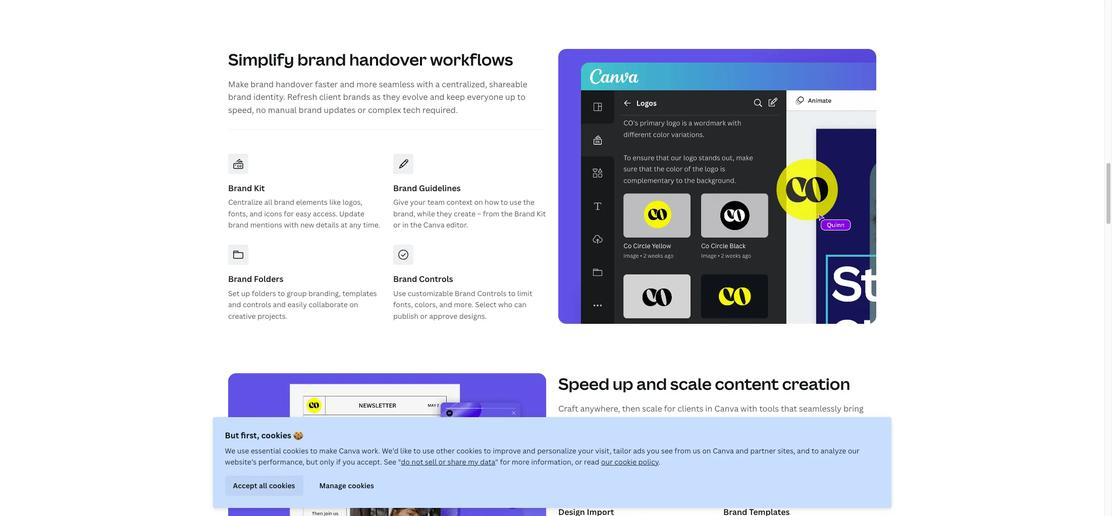 Task type: describe. For each thing, give the bounding box(es) containing it.
from inside we use essential cookies to make canva work. we'd like to use other cookies to improve and personalize your visit, tailor ads you see from us on canva and partner sites, and to analyze our website's performance, but only if you accept. see "
[[675, 446, 691, 456]]

your inside we use essential cookies to make canva work. we'd like to use other cookies to improve and personalize your visit, tailor ads you see from us on canva and partner sites, and to analyze our website's performance, but only if you accept. see "
[[578, 446, 594, 456]]

canva inside brand guidelines give your team context on how to use the brand, while they create – from the brand kit or in the canva editor.
[[423, 220, 445, 230]]

bring
[[844, 403, 864, 414]]

to up not at left bottom
[[414, 446, 421, 456]]

do
[[401, 457, 410, 467]]

editor.
[[446, 220, 468, 230]]

but
[[225, 430, 239, 441]]

speed up and scale content creation
[[558, 373, 850, 395]]

content
[[715, 373, 779, 395]]

performance,
[[259, 457, 305, 467]]

centralized,
[[442, 79, 487, 90]]

controls
[[243, 300, 271, 310]]

give inside "craft anywhere, then scale for clients in canva with tools that seamlessly bring your creative work to life across organizations. give your team time back to be truly creative by removing manual, repetitive work like creating ads individually."
[[740, 416, 757, 427]]

or inside brand controls use customizable brand controls to limit fonts, colors, and more. select who can publish or approve designs.
[[420, 311, 428, 321]]

we
[[225, 446, 236, 456]]

accept
[[233, 481, 258, 491]]

ads inside we use essential cookies to make canva work. we'd like to use other cookies to improve and personalize your visit, tailor ads you see from us on canva and partner sites, and to analyze our website's performance, but only if you accept. see "
[[633, 446, 645, 456]]

1 horizontal spatial you
[[647, 446, 660, 456]]

up inside brand folders set up folders to group branding, templates and controls and easily collaborate on creative projects.
[[241, 289, 250, 298]]

identity.
[[253, 92, 285, 103]]

and left partner
[[736, 446, 749, 456]]

for inside "craft anywhere, then scale for clients in canva with tools that seamlessly bring your creative work to life across organizations. give your team time back to be truly creative by removing manual, repetitive work like creating ads individually."
[[664, 403, 676, 414]]

all inside brand kit centralize all brand elements like logos, fonts, and icons for easy access. update brand mentions with new details at any time.
[[264, 197, 272, 207]]

01-agency-a (4) image
[[558, 49, 876, 324]]

brand for brand folders
[[228, 274, 252, 285]]

ads inside "craft anywhere, then scale for clients in canva with tools that seamlessly bring your creative work to life across organizations. give your team time back to be truly creative by removing manual, repetitive work like creating ads individually."
[[805, 429, 819, 440]]

brand guidelines give your team context on how to use the brand, while they create – from the brand kit or in the canva editor.
[[393, 183, 546, 230]]

personalize
[[537, 446, 577, 456]]

craft anywhere, then scale for clients in canva with tools that seamlessly bring your creative work to life across organizations. give your team time back to be truly creative by removing manual, repetitive work like creating ads individually.
[[558, 403, 867, 440]]

or right 'sell'
[[439, 457, 446, 467]]

data
[[480, 457, 496, 467]]

projects.
[[257, 311, 287, 321]]

0 horizontal spatial use
[[237, 446, 249, 456]]

analyze
[[821, 446, 847, 456]]

time
[[801, 416, 818, 427]]

" inside we use essential cookies to make canva work. we'd like to use other cookies to improve and personalize your visit, tailor ads you see from us on canva and partner sites, and to analyze our website's performance, but only if you accept. see "
[[398, 457, 401, 467]]

cookies down accept.
[[348, 481, 374, 491]]

set
[[228, 289, 240, 298]]

refresh
[[287, 92, 317, 103]]

0 horizontal spatial you
[[343, 457, 355, 467]]

🍪
[[293, 430, 304, 441]]

tools
[[759, 403, 779, 414]]

2 vertical spatial the
[[410, 220, 422, 230]]

required.
[[422, 104, 458, 116]]

like inside "craft anywhere, then scale for clients in canva with tools that seamlessly bring your creative work to life across organizations. give your team time back to be truly creative by removing manual, repetitive work like creating ads individually."
[[756, 429, 769, 440]]

accept all cookies
[[233, 481, 295, 491]]

as
[[372, 92, 381, 103]]

organizations.
[[684, 416, 738, 427]]

use
[[393, 289, 406, 298]]

we use essential cookies to make canva work. we'd like to use other cookies to improve and personalize your visit, tailor ads you see from us on canva and partner sites, and to analyze our website's performance, but only if you accept. see "
[[225, 446, 860, 467]]

create
[[454, 209, 476, 218]]

website's
[[225, 457, 257, 467]]

then
[[622, 403, 640, 414]]

folders
[[252, 289, 276, 298]]

cookie
[[615, 457, 637, 467]]

mentions
[[250, 220, 282, 230]]

on inside brand guidelines give your team context on how to use the brand, while they create – from the brand kit or in the canva editor.
[[474, 197, 483, 207]]

give inside brand guidelines give your team context on how to use the brand, while they create – from the brand kit or in the canva editor.
[[393, 197, 408, 207]]

while
[[417, 209, 435, 218]]

faster
[[315, 79, 338, 90]]

cookies up the my
[[457, 446, 482, 456]]

brand for brand kit
[[228, 183, 252, 194]]

and up brands
[[340, 79, 355, 90]]

fonts, for brand kit
[[228, 209, 248, 218]]

they inside brand guidelines give your team context on how to use the brand, while they create – from the brand kit or in the canva editor.
[[437, 209, 452, 218]]

context
[[447, 197, 473, 207]]

0 vertical spatial controls
[[419, 274, 453, 285]]

limit
[[517, 289, 532, 298]]

see
[[384, 457, 397, 467]]

accept.
[[357, 457, 382, 467]]

team inside brand guidelines give your team context on how to use the brand, while they create – from the brand kit or in the canva editor.
[[427, 197, 445, 207]]

manage
[[320, 481, 346, 491]]

us
[[693, 446, 701, 456]]

brand up identity.
[[251, 79, 274, 90]]

simplify brand handover workflows
[[228, 49, 513, 70]]

speed
[[558, 373, 609, 395]]

brand controls use customizable brand controls to limit fonts, colors, and more. select who can publish or approve designs.
[[393, 274, 532, 321]]

canva inside "craft anywhere, then scale for clients in canva with tools that seamlessly bring your creative work to life across organizations. give your team time back to be truly creative by removing manual, repetitive work like creating ads individually."
[[715, 403, 739, 414]]

brand down centralize
[[228, 220, 249, 230]]

manual,
[[662, 429, 694, 440]]

centralize
[[228, 197, 263, 207]]

individually.
[[821, 429, 867, 440]]

tech
[[403, 104, 420, 116]]

share
[[448, 457, 467, 467]]

time.
[[363, 220, 380, 230]]

to left be
[[841, 416, 849, 427]]

removing
[[624, 429, 660, 440]]

clients
[[678, 403, 704, 414]]

canva down repetitive
[[713, 446, 734, 456]]

visit,
[[596, 446, 612, 456]]

make
[[228, 79, 249, 90]]

and down "set"
[[228, 300, 241, 310]]

designs.
[[459, 311, 487, 321]]

sell
[[425, 457, 437, 467]]

but first, cookies 🍪
[[225, 430, 304, 441]]

they inside make brand handover faster and more seamless with a centralized, shareable brand identity. refresh client brands as they evolve and keep everyone up to speed, no manual brand updates or complex tech required.
[[383, 92, 400, 103]]

our inside we use essential cookies to make canva work. we'd like to use other cookies to improve and personalize your visit, tailor ads you see from us on canva and partner sites, and to analyze our website's performance, but only if you accept. see "
[[848, 446, 860, 456]]

to up but in the bottom left of the page
[[311, 446, 318, 456]]

across
[[657, 416, 682, 427]]

select
[[475, 300, 497, 310]]

use inside brand guidelines give your team context on how to use the brand, while they create – from the brand kit or in the canva editor.
[[510, 197, 522, 207]]

and up do not sell or share my data " for more information, or read our cookie policy .
[[523, 446, 536, 456]]

approve
[[429, 311, 458, 321]]

to up data
[[484, 446, 491, 456]]

from inside brand guidelines give your team context on how to use the brand, while they create – from the brand kit or in the canva editor.
[[483, 209, 500, 218]]

or left read
[[575, 457, 583, 467]]

be
[[851, 416, 861, 427]]

back
[[820, 416, 839, 427]]

if
[[336, 457, 341, 467]]

2 " from the left
[[496, 457, 499, 467]]

2 horizontal spatial the
[[523, 197, 535, 207]]

at
[[341, 220, 347, 230]]

brand up speed,
[[228, 92, 251, 103]]

first,
[[241, 430, 260, 441]]

access.
[[313, 209, 338, 218]]

updates
[[324, 104, 356, 116]]

improve
[[493, 446, 521, 456]]

to inside make brand handover faster and more seamless with a centralized, shareable brand identity. refresh client brands as they evolve and keep everyone up to speed, no manual brand updates or complex tech required.
[[517, 92, 526, 103]]

your down tools
[[759, 416, 777, 427]]

easily
[[288, 300, 307, 310]]

craft
[[558, 403, 578, 414]]

up inside make brand handover faster and more seamless with a centralized, shareable brand identity. refresh client brands as they evolve and keep everyone up to speed, no manual brand updates or complex tech required.
[[505, 92, 515, 103]]

icons
[[264, 209, 282, 218]]

repetitive
[[695, 429, 733, 440]]

seamlessly
[[799, 403, 842, 414]]

1 horizontal spatial the
[[501, 209, 513, 218]]



Task type: vqa. For each thing, say whether or not it's contained in the screenshot.


Task type: locate. For each thing, give the bounding box(es) containing it.
0 horizontal spatial more
[[357, 79, 377, 90]]

0 horizontal spatial on
[[349, 300, 358, 310]]

give
[[393, 197, 408, 207], [740, 416, 757, 427]]

1 vertical spatial more
[[512, 457, 530, 467]]

team down that
[[779, 416, 799, 427]]

brand up "set"
[[228, 274, 252, 285]]

they down seamless
[[383, 92, 400, 103]]

or inside brand guidelines give your team context on how to use the brand, while they create – from the brand kit or in the canva editor.
[[393, 220, 401, 230]]

your inside brand guidelines give your team context on how to use the brand, while they create – from the brand kit or in the canva editor.
[[410, 197, 426, 207]]

elements
[[296, 197, 328, 207]]

to inside brand guidelines give your team context on how to use the brand, while they create – from the brand kit or in the canva editor.
[[501, 197, 508, 207]]

to down shareable
[[517, 92, 526, 103]]

brand up faster
[[297, 49, 346, 70]]

2 horizontal spatial on
[[703, 446, 711, 456]]

tailor
[[614, 446, 632, 456]]

in inside "craft anywhere, then scale for clients in canva with tools that seamlessly bring your creative work to life across organizations. give your team time back to be truly creative by removing manual, repetitive work like creating ads individually."
[[705, 403, 713, 414]]

not
[[412, 457, 424, 467]]

0 vertical spatial scale
[[670, 373, 712, 395]]

0 horizontal spatial ads
[[633, 446, 645, 456]]

1 vertical spatial they
[[437, 209, 452, 218]]

to right how
[[501, 197, 508, 207]]

more inside make brand handover faster and more seamless with a centralized, shareable brand identity. refresh client brands as they evolve and keep everyone up to speed, no manual brand updates or complex tech required.
[[357, 79, 377, 90]]

from
[[483, 209, 500, 218], [675, 446, 691, 456]]

0 vertical spatial in
[[402, 220, 409, 230]]

0 vertical spatial give
[[393, 197, 408, 207]]

1 horizontal spatial team
[[779, 416, 799, 427]]

partner
[[751, 446, 776, 456]]

1 vertical spatial controls
[[477, 289, 507, 298]]

manage cookies
[[320, 481, 374, 491]]

0 vertical spatial handover
[[349, 49, 427, 70]]

1 vertical spatial you
[[343, 457, 355, 467]]

brand for brand controls
[[393, 274, 417, 285]]

kit inside brand guidelines give your team context on how to use the brand, while they create – from the brand kit or in the canva editor.
[[537, 209, 546, 218]]

up
[[505, 92, 515, 103], [241, 289, 250, 298], [613, 373, 633, 395]]

0 horizontal spatial in
[[402, 220, 409, 230]]

0 horizontal spatial from
[[483, 209, 500, 218]]

in down brand,
[[402, 220, 409, 230]]

0 horizontal spatial our
[[601, 457, 613, 467]]

can
[[514, 300, 527, 310]]

0 vertical spatial fonts,
[[228, 209, 248, 218]]

handover for faster
[[276, 79, 313, 90]]

1 vertical spatial all
[[259, 481, 268, 491]]

2 vertical spatial for
[[500, 457, 510, 467]]

1 horizontal spatial up
[[505, 92, 515, 103]]

with left tools
[[741, 403, 757, 414]]

ads up our cookie policy link
[[633, 446, 645, 456]]

brand kit centralize all brand elements like logos, fonts, and icons for easy access. update brand mentions with new details at any time.
[[228, 183, 380, 230]]

1 horizontal spatial on
[[474, 197, 483, 207]]

0 horizontal spatial kit
[[254, 183, 265, 194]]

or inside make brand handover faster and more seamless with a centralized, shareable brand identity. refresh client brands as they evolve and keep everyone up to speed, no manual brand updates or complex tech required.
[[358, 104, 366, 116]]

how
[[485, 197, 499, 207]]

other
[[436, 446, 455, 456]]

1 horizontal spatial our
[[848, 446, 860, 456]]

truly
[[558, 429, 577, 440]]

0 vertical spatial they
[[383, 92, 400, 103]]

1 horizontal spatial more
[[512, 457, 530, 467]]

work up by
[[612, 416, 630, 427]]

scale for content
[[670, 373, 712, 395]]

scale up life
[[642, 403, 662, 414]]

1 horizontal spatial "
[[496, 457, 499, 467]]

up down shareable
[[505, 92, 515, 103]]

and up approve
[[439, 300, 452, 310]]

0 vertical spatial on
[[474, 197, 483, 207]]

scale up 'clients'
[[670, 373, 712, 395]]

0 vertical spatial you
[[647, 446, 660, 456]]

0 vertical spatial our
[[848, 446, 860, 456]]

brand inside brand kit centralize all brand elements like logos, fonts, and icons for easy access. update brand mentions with new details at any time.
[[228, 183, 252, 194]]

policy
[[639, 457, 659, 467]]

scale for for
[[642, 403, 662, 414]]

your up truly
[[558, 416, 576, 427]]

ads down time
[[805, 429, 819, 440]]

scale inside "craft anywhere, then scale for clients in canva with tools that seamlessly bring your creative work to life across organizations. give your team time back to be truly creative by removing manual, repetitive work like creating ads individually."
[[642, 403, 662, 414]]

use up 'sell'
[[423, 446, 435, 456]]

creative inside brand folders set up folders to group branding, templates and controls and easily collaborate on creative projects.
[[228, 311, 256, 321]]

fonts, inside brand controls use customizable brand controls to limit fonts, colors, and more. select who can publish or approve designs.
[[393, 300, 413, 310]]

scale
[[670, 373, 712, 395], [642, 403, 662, 414]]

1 horizontal spatial in
[[705, 403, 713, 414]]

team inside "craft anywhere, then scale for clients in canva with tools that seamlessly bring your creative work to life across organizations. give your team time back to be truly creative by removing manual, repetitive work like creating ads individually."
[[779, 416, 799, 427]]

like up do
[[401, 446, 412, 456]]

brand up icons
[[274, 197, 294, 207]]

2 horizontal spatial with
[[741, 403, 757, 414]]

1 horizontal spatial fonts,
[[393, 300, 413, 310]]

collaborate
[[309, 300, 348, 310]]

up up then
[[613, 373, 633, 395]]

for down improve
[[500, 457, 510, 467]]

handover up refresh
[[276, 79, 313, 90]]

the right –
[[501, 209, 513, 218]]

1 horizontal spatial like
[[401, 446, 412, 456]]

use right how
[[510, 197, 522, 207]]

in up organizations.
[[705, 403, 713, 414]]

manual
[[268, 104, 297, 116]]

see
[[662, 446, 673, 456]]

in inside brand guidelines give your team context on how to use the brand, while they create – from the brand kit or in the canva editor.
[[402, 220, 409, 230]]

1 vertical spatial scale
[[642, 403, 662, 414]]

brand up more.
[[455, 289, 475, 298]]

0 vertical spatial team
[[427, 197, 445, 207]]

all
[[264, 197, 272, 207], [259, 481, 268, 491]]

brand up brand,
[[393, 183, 417, 194]]

only
[[320, 457, 335, 467]]

for left easy
[[284, 209, 294, 218]]

2 horizontal spatial use
[[510, 197, 522, 207]]

on up –
[[474, 197, 483, 207]]

that
[[781, 403, 797, 414]]

handover inside make brand handover faster and more seamless with a centralized, shareable brand identity. refresh client brands as they evolve and keep everyone up to speed, no manual brand updates or complex tech required.
[[276, 79, 313, 90]]

creative down 'anywhere,'
[[578, 416, 610, 427]]

or down brand,
[[393, 220, 401, 230]]

my
[[468, 457, 479, 467]]

from left us
[[675, 446, 691, 456]]

to
[[517, 92, 526, 103], [501, 197, 508, 207], [278, 289, 285, 298], [508, 289, 516, 298], [632, 416, 641, 427], [841, 416, 849, 427], [311, 446, 318, 456], [414, 446, 421, 456], [484, 446, 491, 456], [812, 446, 819, 456]]

1 vertical spatial handover
[[276, 79, 313, 90]]

and inside brand controls use customizable brand controls to limit fonts, colors, and more. select who can publish or approve designs.
[[439, 300, 452, 310]]

0 horizontal spatial they
[[383, 92, 400, 103]]

0 vertical spatial from
[[483, 209, 500, 218]]

logos,
[[343, 197, 362, 207]]

brand templates (4) image
[[228, 374, 546, 516]]

–
[[477, 209, 481, 218]]

make
[[319, 446, 337, 456]]

templates
[[342, 289, 377, 298]]

0 vertical spatial more
[[357, 79, 377, 90]]

with inside make brand handover faster and more seamless with a centralized, shareable brand identity. refresh client brands as they evolve and keep everyone up to speed, no manual brand updates or complex tech required.
[[417, 79, 433, 90]]

give up brand,
[[393, 197, 408, 207]]

brand right –
[[514, 209, 535, 218]]

like inside brand kit centralize all brand elements like logos, fonts, and icons for easy access. update brand mentions with new details at any time.
[[329, 197, 341, 207]]

give up partner
[[740, 416, 757, 427]]

with
[[417, 79, 433, 90], [284, 220, 299, 230], [741, 403, 757, 414]]

accept all cookies button
[[225, 476, 303, 496]]

for inside brand kit centralize all brand elements like logos, fonts, and icons for easy access. update brand mentions with new details at any time.
[[284, 209, 294, 218]]

to inside brand folders set up folders to group branding, templates and controls and easily collaborate on creative projects.
[[278, 289, 285, 298]]

you up policy
[[647, 446, 660, 456]]

like up access.
[[329, 197, 341, 207]]

manage cookies button
[[312, 476, 382, 496]]

1 vertical spatial fonts,
[[393, 300, 413, 310]]

creating
[[771, 429, 803, 440]]

make brand handover faster and more seamless with a centralized, shareable brand identity. refresh client brands as they evolve and keep everyone up to speed, no manual brand updates or complex tech required.
[[228, 79, 527, 116]]

on inside brand folders set up folders to group branding, templates and controls and easily collaborate on creative projects.
[[349, 300, 358, 310]]

your up while
[[410, 197, 426, 207]]

controls
[[419, 274, 453, 285], [477, 289, 507, 298]]

canva up organizations.
[[715, 403, 739, 414]]

1 vertical spatial the
[[501, 209, 513, 218]]

for
[[284, 209, 294, 218], [664, 403, 676, 414], [500, 457, 510, 467]]

0 vertical spatial creative
[[228, 311, 256, 321]]

brand for brand guidelines
[[393, 183, 417, 194]]

use
[[510, 197, 522, 207], [237, 446, 249, 456], [423, 446, 435, 456]]

1 vertical spatial like
[[756, 429, 769, 440]]

fonts, for brand controls
[[393, 300, 413, 310]]

0 horizontal spatial fonts,
[[228, 209, 248, 218]]

do not sell or share my data link
[[401, 457, 496, 467]]

" right see
[[398, 457, 401, 467]]

simplify
[[228, 49, 294, 70]]

brand
[[297, 49, 346, 70], [251, 79, 274, 90], [228, 92, 251, 103], [299, 104, 322, 116], [274, 197, 294, 207], [228, 220, 249, 230]]

and up then
[[637, 373, 667, 395]]

1 horizontal spatial give
[[740, 416, 757, 427]]

and inside brand kit centralize all brand elements like logos, fonts, and icons for easy access. update brand mentions with new details at any time.
[[250, 209, 262, 218]]

2 vertical spatial creative
[[579, 429, 610, 440]]

up right "set"
[[241, 289, 250, 298]]

canva up if
[[339, 446, 360, 456]]

1 horizontal spatial controls
[[477, 289, 507, 298]]

creative down controls
[[228, 311, 256, 321]]

kit inside brand kit centralize all brand elements like logos, fonts, and icons for easy access. update brand mentions with new details at any time.
[[254, 183, 265, 194]]

our down the visit, at right bottom
[[601, 457, 613, 467]]

to left analyze
[[812, 446, 819, 456]]

they
[[383, 92, 400, 103], [437, 209, 452, 218]]

2 vertical spatial like
[[401, 446, 412, 456]]

and down a
[[430, 92, 445, 103]]

shareable
[[489, 79, 527, 90]]

your up read
[[578, 446, 594, 456]]

for up across at bottom right
[[664, 403, 676, 414]]

0 vertical spatial the
[[523, 197, 535, 207]]

a
[[435, 79, 440, 90]]

on inside we use essential cookies to make canva work. we'd like to use other cookies to improve and personalize your visit, tailor ads you see from us on canva and partner sites, and to analyze our website's performance, but only if you accept. see "
[[703, 446, 711, 456]]

the down while
[[410, 220, 422, 230]]

" down improve
[[496, 457, 499, 467]]

no
[[256, 104, 266, 116]]

speed,
[[228, 104, 254, 116]]

kit
[[254, 183, 265, 194], [537, 209, 546, 218]]

handover up seamless
[[349, 49, 427, 70]]

0 horizontal spatial work
[[612, 416, 630, 427]]

0 vertical spatial for
[[284, 209, 294, 218]]

1 horizontal spatial for
[[500, 457, 510, 467]]

controls up customizable
[[419, 274, 453, 285]]

publish
[[393, 311, 419, 321]]

1 horizontal spatial work
[[735, 429, 754, 440]]

0 horizontal spatial like
[[329, 197, 341, 207]]

1 vertical spatial team
[[779, 416, 799, 427]]

1 vertical spatial kit
[[537, 209, 546, 218]]

0 horizontal spatial the
[[410, 220, 422, 230]]

work
[[612, 416, 630, 427], [735, 429, 754, 440]]

1 horizontal spatial from
[[675, 446, 691, 456]]

we'd
[[382, 446, 399, 456]]

.
[[659, 457, 661, 467]]

brand folders set up folders to group branding, templates and controls and easily collaborate on creative projects.
[[228, 274, 377, 321]]

1 vertical spatial our
[[601, 457, 613, 467]]

team down 'guidelines'
[[427, 197, 445, 207]]

client
[[319, 92, 341, 103]]

from down how
[[483, 209, 500, 218]]

2 vertical spatial up
[[613, 373, 633, 395]]

and up mentions
[[250, 209, 262, 218]]

all up icons
[[264, 197, 272, 207]]

more
[[357, 79, 377, 90], [512, 457, 530, 467]]

all right accept at the left of the page
[[259, 481, 268, 491]]

but
[[306, 457, 318, 467]]

cookies down performance,
[[269, 481, 295, 491]]

0 horizontal spatial controls
[[419, 274, 453, 285]]

"
[[398, 457, 401, 467], [496, 457, 499, 467]]

0 horizontal spatial with
[[284, 220, 299, 230]]

to left the limit
[[508, 289, 516, 298]]

more.
[[454, 300, 473, 310]]

to left group
[[278, 289, 285, 298]]

0 vertical spatial up
[[505, 92, 515, 103]]

creative up the visit, at right bottom
[[579, 429, 610, 440]]

0 horizontal spatial scale
[[642, 403, 662, 414]]

and up projects.
[[273, 300, 286, 310]]

new
[[300, 220, 314, 230]]

on right us
[[703, 446, 711, 456]]

to left life
[[632, 416, 641, 427]]

1 vertical spatial from
[[675, 446, 691, 456]]

and right sites,
[[797, 446, 810, 456]]

creative
[[228, 311, 256, 321], [578, 416, 610, 427], [579, 429, 610, 440]]

with left new in the left of the page
[[284, 220, 299, 230]]

0 vertical spatial work
[[612, 416, 630, 427]]

like up partner
[[756, 429, 769, 440]]

canva down while
[[423, 220, 445, 230]]

with inside "craft anywhere, then scale for clients in canva with tools that seamlessly bring your creative work to life across organizations. give your team time back to be truly creative by removing manual, repetitive work like creating ads individually."
[[741, 403, 757, 414]]

guidelines
[[419, 183, 461, 194]]

or down brands
[[358, 104, 366, 116]]

colors,
[[415, 300, 438, 310]]

who
[[498, 300, 513, 310]]

0 vertical spatial all
[[264, 197, 272, 207]]

0 horizontal spatial give
[[393, 197, 408, 207]]

1 vertical spatial give
[[740, 416, 757, 427]]

work.
[[362, 446, 380, 456]]

0 vertical spatial like
[[329, 197, 341, 207]]

by
[[612, 429, 622, 440]]

1 vertical spatial in
[[705, 403, 713, 414]]

anywhere,
[[580, 403, 620, 414]]

1 vertical spatial creative
[[578, 416, 610, 427]]

2 horizontal spatial like
[[756, 429, 769, 440]]

you right if
[[343, 457, 355, 467]]

1 vertical spatial with
[[284, 220, 299, 230]]

0 horizontal spatial "
[[398, 457, 401, 467]]

to inside brand controls use customizable brand controls to limit fonts, colors, and more. select who can publish or approve designs.
[[508, 289, 516, 298]]

folders
[[254, 274, 283, 285]]

2 vertical spatial with
[[741, 403, 757, 414]]

1 vertical spatial up
[[241, 289, 250, 298]]

with inside brand kit centralize all brand elements like logos, fonts, and icons for easy access. update brand mentions with new details at any time.
[[284, 220, 299, 230]]

fonts, down centralize
[[228, 209, 248, 218]]

2 vertical spatial on
[[703, 446, 711, 456]]

use up 'website's'
[[237, 446, 249, 456]]

0 horizontal spatial for
[[284, 209, 294, 218]]

1 vertical spatial work
[[735, 429, 754, 440]]

work up partner
[[735, 429, 754, 440]]

1 horizontal spatial handover
[[349, 49, 427, 70]]

our cookie policy link
[[601, 457, 659, 467]]

1 horizontal spatial they
[[437, 209, 452, 218]]

1 horizontal spatial ads
[[805, 429, 819, 440]]

1 vertical spatial ads
[[633, 446, 645, 456]]

all inside accept all cookies button
[[259, 481, 268, 491]]

or down colors,
[[420, 311, 428, 321]]

cookies up essential
[[261, 430, 292, 441]]

keep
[[447, 92, 465, 103]]

or
[[358, 104, 366, 116], [393, 220, 401, 230], [420, 311, 428, 321], [439, 457, 446, 467], [575, 457, 583, 467]]

you
[[647, 446, 660, 456], [343, 457, 355, 467]]

on down templates
[[349, 300, 358, 310]]

1 horizontal spatial scale
[[670, 373, 712, 395]]

1 horizontal spatial with
[[417, 79, 433, 90]]

read
[[584, 457, 600, 467]]

1 horizontal spatial kit
[[537, 209, 546, 218]]

1 " from the left
[[398, 457, 401, 467]]

1 horizontal spatial use
[[423, 446, 435, 456]]

workflows
[[430, 49, 513, 70]]

controls up select
[[477, 289, 507, 298]]

life
[[643, 416, 655, 427]]

brand up use
[[393, 274, 417, 285]]

complex
[[368, 104, 401, 116]]

0 horizontal spatial team
[[427, 197, 445, 207]]

our
[[848, 446, 860, 456], [601, 457, 613, 467]]

brand inside brand folders set up folders to group branding, templates and controls and easily collaborate on creative projects.
[[228, 274, 252, 285]]

like
[[329, 197, 341, 207], [756, 429, 769, 440], [401, 446, 412, 456]]

fonts, inside brand kit centralize all brand elements like logos, fonts, and icons for easy access. update brand mentions with new details at any time.
[[228, 209, 248, 218]]

brand down refresh
[[299, 104, 322, 116]]

2 horizontal spatial up
[[613, 373, 633, 395]]

handover for workflows
[[349, 49, 427, 70]]

more up as
[[357, 79, 377, 90]]

creation
[[782, 373, 850, 395]]

0 vertical spatial kit
[[254, 183, 265, 194]]

brand up centralize
[[228, 183, 252, 194]]

0 vertical spatial ads
[[805, 429, 819, 440]]

1 vertical spatial on
[[349, 300, 358, 310]]

like inside we use essential cookies to make canva work. we'd like to use other cookies to improve and personalize your visit, tailor ads you see from us on canva and partner sites, and to analyze our website's performance, but only if you accept. see "
[[401, 446, 412, 456]]

cookies down the '🍪' at the bottom
[[283, 446, 309, 456]]



